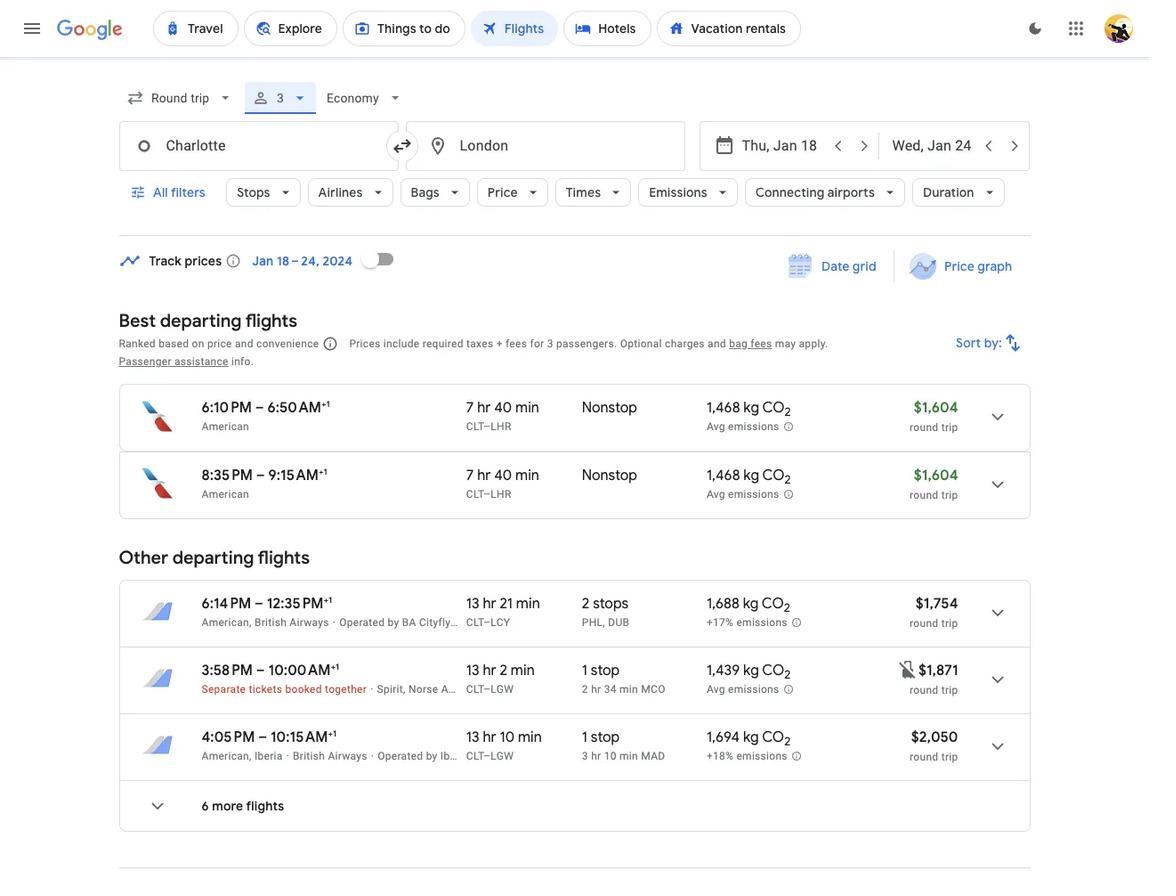 Task type: locate. For each thing, give the bounding box(es) containing it.
date grid button
[[775, 250, 891, 282]]

$1,604 round trip up 1604 us dollars text field on the right bottom of page
[[910, 399, 959, 434]]

2 1 stop flight. element from the top
[[582, 728, 620, 749]]

flight details. leaves charlotte douglas international airport at 3:58 pm on thursday, january 18 and arrives at london gatwick airport at 10:00 am on friday, january 19. image
[[977, 658, 1019, 700]]

2 7 hr 40 min clt – lhr from the top
[[467, 466, 540, 500]]

+ inside 6:10 pm – 6:50 am + 1
[[322, 398, 326, 410]]

0 horizontal spatial by
[[388, 616, 399, 628]]

1,694 kg co 2
[[707, 728, 791, 749]]

lgw down total duration 13 hr 2 min. element
[[491, 683, 514, 695]]

lgw inside 13 hr 2 min clt – lgw
[[491, 683, 514, 695]]

3:58 pm – 10:00 am + 1
[[202, 660, 339, 679]]

mad
[[642, 749, 666, 762]]

1 vertical spatial 13
[[467, 661, 480, 679]]

6:10 pm
[[202, 399, 252, 417]]

1 right 6:50 am
[[326, 398, 330, 410]]

best departing flights
[[119, 310, 298, 332]]

7
[[467, 399, 474, 417], [467, 466, 474, 484]]

2 vertical spatial 3
[[582, 749, 589, 762]]

$1,604 for 6:50 am
[[915, 399, 959, 417]]

1 vertical spatial flights
[[258, 546, 310, 569]]

None search field
[[119, 77, 1031, 236]]

1,439
[[707, 661, 740, 679]]

Arrival time: 10:00 AM on  Friday, January 19. text field
[[269, 660, 339, 679]]

leaves charlotte douglas international airport at 4:05 pm on thursday, january 18 and arrives at london gatwick airport at 10:15 am on friday, january 19. element
[[202, 727, 337, 746]]

american
[[202, 420, 249, 433], [202, 488, 249, 500]]

round inside $1,754 round trip
[[910, 617, 939, 629]]

 image up 'arrival time: 10:00 am on  friday, january 19.' text box
[[333, 616, 336, 628]]

0 vertical spatial avg
[[707, 421, 726, 433]]

on
[[192, 338, 205, 350]]

lgw inside 13 hr 10 min clt – lgw
[[491, 749, 514, 762]]

2 $1,604 from the top
[[915, 466, 959, 484]]

flights right more
[[246, 798, 284, 814]]

best
[[119, 310, 156, 332]]

1 stop from the top
[[591, 661, 620, 679]]

total duration 13 hr 21 min. element
[[467, 594, 582, 615]]

– inside 8:35 pm – 9:15 am + 1
[[256, 466, 265, 484]]

1 stop flight. element
[[582, 661, 620, 682], [582, 728, 620, 749]]

0 vertical spatial $1,604 round trip
[[910, 399, 959, 434]]

lgw
[[491, 683, 514, 695], [491, 749, 514, 762]]

1 1,468 kg co 2 from the top
[[707, 399, 792, 420]]

iberia left the express
[[441, 749, 469, 762]]

american, down 4:05 pm
[[202, 749, 252, 762]]

2 inside "1 stop 2 hr 34 min mco"
[[582, 683, 589, 695]]

0 vertical spatial 10
[[500, 728, 515, 746]]

2 avg from the top
[[707, 488, 726, 500]]

1 horizontal spatial iberia
[[441, 749, 469, 762]]

connecting airports button
[[745, 171, 906, 214]]

0 vertical spatial 1,468
[[707, 399, 741, 417]]

7 for 9:15 am
[[467, 466, 474, 484]]

2 nonstop flight. element from the top
[[582, 466, 638, 487]]

trip inside $2,050 round trip
[[942, 750, 959, 763]]

+ up american, british airways
[[324, 594, 329, 605]]

13 inside 13 hr 2 min clt – lgw
[[467, 661, 480, 679]]

6:50 am
[[268, 399, 322, 417]]

kg
[[744, 399, 760, 417], [744, 466, 760, 484], [743, 594, 759, 612], [744, 661, 760, 679], [744, 728, 759, 746]]

0 vertical spatial american,
[[202, 616, 252, 628]]

and right the "price"
[[235, 338, 254, 350]]

1 for 10:15 am
[[333, 727, 337, 739]]

+ up the together
[[331, 660, 336, 672]]

0 vertical spatial british
[[255, 616, 287, 628]]

co inside 1,688 kg co 2
[[762, 594, 785, 612]]

hr
[[478, 399, 491, 417], [478, 466, 491, 484], [483, 594, 497, 612], [483, 661, 497, 679], [592, 683, 602, 695], [483, 728, 497, 746], [592, 749, 602, 762]]

2 $1,604 round trip from the top
[[910, 466, 959, 501]]

1 vertical spatial 1,468 kg co 2
[[707, 466, 792, 487]]

4 clt from the top
[[467, 683, 484, 695]]

emissions for 6:50 am
[[729, 421, 780, 433]]

trip down 1604 us dollars text field on the right bottom of page
[[942, 488, 959, 501]]

1 $1,604 from the top
[[915, 399, 959, 417]]

operated down spirit,
[[378, 749, 423, 762]]

clt for 12:35 pm
[[467, 616, 484, 628]]

+ right taxes
[[497, 338, 503, 350]]

0 vertical spatial price
[[488, 184, 518, 200]]

bags
[[411, 184, 440, 200]]

0 vertical spatial $1,604
[[915, 399, 959, 417]]

13 inside 13 hr 21 min clt – lcy
[[467, 594, 480, 612]]

1 vertical spatial nonstop
[[582, 466, 638, 484]]

trip for 10:15 am
[[942, 750, 959, 763]]

1 vertical spatial avg emissions
[[707, 488, 780, 500]]

round down 1604 us dollars text box
[[910, 421, 939, 434]]

0 vertical spatial nonstop flight. element
[[582, 399, 638, 420]]

round inside $2,050 round trip
[[910, 750, 939, 763]]

1 vertical spatial 1 stop flight. element
[[582, 728, 620, 749]]

find the best price region
[[119, 238, 1031, 297]]

 image for 12:35 pm
[[333, 616, 336, 628]]

2 13 from the top
[[467, 661, 480, 679]]

jan
[[252, 253, 274, 269]]

4 trip from the top
[[942, 683, 959, 696]]

by
[[388, 616, 399, 628], [426, 749, 438, 762]]

$1,604 for 9:15 am
[[915, 466, 959, 484]]

1 inside "1 stop 2 hr 34 min mco"
[[582, 661, 588, 679]]

co inside 1,694 kg co 2
[[763, 728, 785, 746]]

13 hr 21 min clt – lcy
[[467, 594, 540, 628]]

13
[[467, 594, 480, 612], [467, 661, 480, 679], [467, 728, 480, 746]]

1 13 from the top
[[467, 594, 480, 612]]

price
[[207, 338, 232, 350]]

0 vertical spatial 1 stop flight. element
[[582, 661, 620, 682]]

american for 6:10 pm
[[202, 420, 249, 433]]

operated left the ba
[[339, 616, 385, 628]]

0 vertical spatial american
[[202, 420, 249, 433]]

 image right british airways
[[371, 749, 374, 762]]

kg inside "1,439 kg co 2"
[[744, 661, 760, 679]]

13 left the 21
[[467, 594, 480, 612]]

0 horizontal spatial 3
[[277, 91, 284, 105]]

1 vertical spatial 40
[[495, 466, 512, 484]]

9:15 am
[[269, 466, 319, 484]]

nonstop flight. element
[[582, 399, 638, 420], [582, 466, 638, 487]]

1 vertical spatial price
[[945, 258, 976, 274]]

clt inside 13 hr 2 min clt – lgw
[[467, 683, 484, 695]]

None text field
[[119, 121, 399, 171], [406, 121, 685, 171], [119, 121, 399, 171], [406, 121, 685, 171]]

min for 12:35 pm
[[516, 594, 540, 612]]

+ down "learn more about ranking" icon
[[322, 398, 326, 410]]

1 vertical spatial british
[[293, 749, 325, 762]]

1 inside 3:58 pm – 10:00 am + 1
[[336, 660, 339, 672]]

american, for 6:14 pm
[[202, 616, 252, 628]]

2
[[785, 405, 792, 420], [785, 472, 792, 487], [582, 594, 590, 612], [785, 600, 791, 615], [500, 661, 508, 679], [785, 667, 791, 682], [582, 683, 589, 695], [785, 734, 791, 749]]

2 vertical spatial avg
[[707, 683, 726, 695]]

layover (1 of 2) is a 1 hr 46 min layover at philadelphia international airport in philadelphia. layover (2 of 2) is a 2 hr 25 min layover at dublin airport in dublin. element
[[582, 615, 698, 629]]

1 stop flight. element down 34
[[582, 728, 620, 749]]

2 1,468 kg co 2 from the top
[[707, 466, 792, 487]]

,
[[603, 616, 606, 628]]

american for 8:35 pm
[[202, 488, 249, 500]]

5 round from the top
[[910, 750, 939, 763]]

+ for 10:00 am
[[331, 660, 336, 672]]

10:00 am
[[269, 661, 331, 679]]

0 vertical spatial 40
[[495, 399, 512, 417]]

stop up 34
[[591, 661, 620, 679]]

3 button
[[245, 77, 316, 119]]

flight details. leaves charlotte douglas international airport at 8:35 pm on thursday, january 18 and arrives at heathrow airport at 9:15 am on friday, january 19. image
[[977, 463, 1019, 505]]

13 inside 13 hr 10 min clt – lgw
[[467, 728, 480, 746]]

0 vertical spatial 13
[[467, 594, 480, 612]]

2 american, from the top
[[202, 749, 252, 762]]

0 horizontal spatial and
[[235, 338, 254, 350]]

kg for 12:35 pm
[[743, 594, 759, 612]]

6 more flights image
[[136, 784, 179, 827]]

1 down phl
[[582, 661, 588, 679]]

dub
[[609, 616, 630, 628]]

+ inside 3:58 pm – 10:00 am + 1
[[331, 660, 336, 672]]

bags button
[[400, 171, 470, 214]]

1 vertical spatial $1,604 round trip
[[910, 466, 959, 501]]

1 vertical spatial by
[[426, 749, 438, 762]]

$1,604 left flight details. leaves charlotte douglas international airport at 6:10 pm on thursday, january 18 and arrives at heathrow airport at 6:50 am on friday, january 19. image
[[915, 399, 959, 417]]

avg for 1,688
[[707, 683, 726, 695]]

clt for 6:50 am
[[467, 420, 484, 433]]

0 vertical spatial nonstop
[[582, 399, 638, 417]]

40
[[495, 399, 512, 417], [495, 466, 512, 484]]

+ inside the 4:05 pm – 10:15 am + 1
[[328, 727, 333, 739]]

british down arrival time: 10:15 am on  friday, january 19. text box
[[293, 749, 325, 762]]

1 stop flight. element up 34
[[582, 661, 620, 682]]

10:15 am
[[271, 728, 328, 746]]

13 for 13 hr 10 min
[[467, 728, 480, 746]]

min inside 13 hr 10 min clt – lgw
[[518, 728, 542, 746]]

stop inside 1 stop 3 hr 10 min mad
[[591, 728, 620, 746]]

1 horizontal spatial 3
[[547, 338, 554, 350]]

7 hr 40 min clt – lhr for 9:15 am
[[467, 466, 540, 500]]

+18%
[[707, 750, 734, 762]]

2 vertical spatial flights
[[246, 798, 284, 814]]

1 vertical spatial total duration 7 hr 40 min. element
[[467, 466, 582, 487]]

0 vertical spatial by
[[388, 616, 399, 628]]

1 vertical spatial $1,604
[[915, 466, 959, 484]]

flights
[[246, 310, 298, 332], [258, 546, 310, 569], [246, 798, 284, 814]]

convenience
[[257, 338, 319, 350]]

0 vertical spatial lgw
[[491, 683, 514, 695]]

1 $1,604 round trip from the top
[[910, 399, 959, 434]]

0 vertical spatial 3
[[277, 91, 284, 105]]

1 iberia from the left
[[255, 749, 283, 762]]

departing for other
[[173, 546, 254, 569]]

0 vertical spatial airways
[[290, 616, 329, 628]]

fees left the for
[[506, 338, 527, 350]]

1 nonstop from the top
[[582, 399, 638, 417]]

2 40 from the top
[[495, 466, 512, 484]]

emissions for 10:15 am
[[737, 750, 788, 762]]

+ up british airways
[[328, 727, 333, 739]]

lgw for 10
[[491, 749, 514, 762]]

5 clt from the top
[[467, 749, 484, 762]]

american down 6:10 pm
[[202, 420, 249, 433]]

hr inside 13 hr 21 min clt – lcy
[[483, 594, 497, 612]]

airways down arrival time: 12:35 pm on  friday, january 19. text field
[[290, 616, 329, 628]]

 image for 10:15 am
[[286, 749, 290, 762]]

$1,604 round trip
[[910, 399, 959, 434], [910, 466, 959, 501]]

1 american, from the top
[[202, 616, 252, 628]]

clt for 10:00 am
[[467, 683, 484, 695]]

british down 6:14 pm – 12:35 pm + 1
[[255, 616, 287, 628]]

2 fees from the left
[[751, 338, 773, 350]]

1 round from the top
[[910, 421, 939, 434]]

and left bag
[[708, 338, 727, 350]]

0 horizontal spatial 10
[[500, 728, 515, 746]]

none search field containing all filters
[[119, 77, 1031, 236]]

price right bags popup button at the left top
[[488, 184, 518, 200]]

– inside the 4:05 pm – 10:15 am + 1
[[258, 728, 267, 746]]

flights up 12:35 pm
[[258, 546, 310, 569]]

track prices
[[149, 253, 222, 269]]

iberia down leaves charlotte douglas international airport at 4:05 pm on thursday, january 18 and arrives at london gatwick airport at 10:15 am on friday, january 19. element on the left of page
[[255, 749, 283, 762]]

1 inside 8:35 pm – 9:15 am + 1
[[324, 465, 328, 477]]

+18% emissions
[[707, 750, 788, 762]]

lhr
[[491, 420, 512, 433], [491, 488, 512, 500]]

1 vertical spatial lhr
[[491, 488, 512, 500]]

jan 18 – 24, 2024
[[252, 253, 353, 269]]

0 vertical spatial operated
[[339, 616, 385, 628]]

1 vertical spatial 10
[[605, 749, 617, 762]]

price left graph
[[945, 258, 976, 274]]

co for 6:50 am
[[763, 399, 785, 417]]

and inside prices include required taxes + fees for 3 passengers. optional charges and bag fees may apply. passenger assistance
[[708, 338, 727, 350]]

lhr for 6:50 am
[[491, 420, 512, 433]]

2 stops phl , dub
[[582, 594, 630, 628]]

None field
[[119, 82, 241, 114], [320, 82, 411, 114], [119, 82, 241, 114], [320, 82, 411, 114]]

1,468 for 9:15 am
[[707, 466, 741, 484]]

0 vertical spatial stop
[[591, 661, 620, 679]]

2 iberia from the left
[[441, 749, 469, 762]]

nonstop flight. element for 9:15 am
[[582, 466, 638, 487]]

0 horizontal spatial iberia
[[255, 749, 283, 762]]

1 1 stop flight. element from the top
[[582, 661, 620, 682]]

clt
[[467, 420, 484, 433], [467, 488, 484, 500], [467, 616, 484, 628], [467, 683, 484, 695], [467, 749, 484, 762]]

3 13 from the top
[[467, 728, 480, 746]]

american, down 6:14 pm
[[202, 616, 252, 628]]

trip
[[942, 421, 959, 434], [942, 488, 959, 501], [942, 617, 959, 629], [942, 683, 959, 696], [942, 750, 959, 763]]

$2,050
[[912, 728, 959, 746]]

Arrival time: 9:15 AM on  Friday, January 19. text field
[[269, 465, 328, 484]]

clt inside 13 hr 10 min clt – lgw
[[467, 749, 484, 762]]

+ for 9:15 am
[[319, 465, 324, 477]]

 image
[[333, 616, 336, 628], [286, 749, 290, 762], [371, 749, 374, 762]]

0 horizontal spatial british
[[255, 616, 287, 628]]

1,468 kg co 2 for 9:15 am
[[707, 466, 792, 487]]

10 up the express
[[500, 728, 515, 746]]

1 total duration 7 hr 40 min. element from the top
[[467, 399, 582, 420]]

1 up layover (1 of 1) is a 3 hr 10 min layover at adolfo suárez madrid–barajas airport in madrid. element on the right bottom
[[582, 728, 588, 746]]

13 up the express
[[467, 728, 480, 746]]

1 vertical spatial operated
[[378, 749, 423, 762]]

0 vertical spatial 1,468 kg co 2
[[707, 399, 792, 420]]

hr inside 13 hr 2 min clt – lgw
[[483, 661, 497, 679]]

fees right bag
[[751, 338, 773, 350]]

1 vertical spatial stop
[[591, 728, 620, 746]]

total duration 13 hr 2 min. element
[[467, 661, 582, 682]]

1,694
[[707, 728, 740, 746]]

– inside 13 hr 21 min clt – lcy
[[484, 616, 491, 628]]

1,468 kg co 2
[[707, 399, 792, 420], [707, 466, 792, 487]]

2024
[[323, 253, 353, 269]]

$1,604 round trip left flight details. leaves charlotte douglas international airport at 8:35 pm on thursday, january 18 and arrives at heathrow airport at 9:15 am on friday, january 19. icon
[[910, 466, 959, 501]]

– inside 13 hr 10 min clt – lgw
[[484, 749, 491, 762]]

1 for 6:50 am
[[326, 398, 330, 410]]

2 avg emissions from the top
[[707, 488, 780, 500]]

2 lgw from the top
[[491, 749, 514, 762]]

times
[[566, 184, 601, 200]]

3 avg from the top
[[707, 683, 726, 695]]

1 horizontal spatial and
[[708, 338, 727, 350]]

0 vertical spatial 7
[[467, 399, 474, 417]]

1 lgw from the top
[[491, 683, 514, 695]]

iberia
[[255, 749, 283, 762], [441, 749, 469, 762]]

lgw down total duration 13 hr 10 min. element
[[491, 749, 514, 762]]

nonstop for 9:15 am
[[582, 466, 638, 484]]

round down 1604 us dollars text field on the right bottom of page
[[910, 488, 939, 501]]

0 vertical spatial lhr
[[491, 420, 512, 433]]

2 vertical spatial 13
[[467, 728, 480, 746]]

main menu image
[[21, 18, 43, 39]]

2 total duration 7 hr 40 min. element from the top
[[467, 466, 582, 487]]

2 stop from the top
[[591, 728, 620, 746]]

1 vertical spatial 7 hr 40 min clt – lhr
[[467, 466, 540, 500]]

avg emissions for 1,468
[[707, 488, 780, 500]]

0 horizontal spatial  image
[[286, 749, 290, 762]]

2 vertical spatial avg emissions
[[707, 683, 780, 695]]

min for 10:15 am
[[518, 728, 542, 746]]

+ for 6:50 am
[[322, 398, 326, 410]]

hr inside "1 stop 2 hr 34 min mco"
[[592, 683, 602, 695]]

0 vertical spatial avg emissions
[[707, 421, 780, 433]]

operated for operated by ba cityflyer
[[339, 616, 385, 628]]

1 horizontal spatial price
[[945, 258, 976, 274]]

3 avg emissions from the top
[[707, 683, 780, 695]]

1 vertical spatial 3
[[547, 338, 554, 350]]

+ inside 6:14 pm – 12:35 pm + 1
[[324, 594, 329, 605]]

1 stop flight. element for 13 hr 10 min
[[582, 728, 620, 749]]

– inside 6:10 pm – 6:50 am + 1
[[256, 399, 264, 417]]

flights up convenience
[[246, 310, 298, 332]]

co inside "1,439 kg co 2"
[[763, 661, 785, 679]]

american, british airways
[[202, 616, 329, 628]]

+ inside 8:35 pm – 9:15 am + 1
[[319, 465, 324, 477]]

1 fees from the left
[[506, 338, 527, 350]]

main content containing best departing flights
[[119, 238, 1031, 846]]

1 7 from the top
[[467, 399, 474, 417]]

price inside popup button
[[488, 184, 518, 200]]

kg inside 1,688 kg co 2
[[743, 594, 759, 612]]

departing up 6:14 pm 'text box'
[[173, 546, 254, 569]]

min inside 13 hr 2 min clt – lgw
[[511, 661, 535, 679]]

3 round from the top
[[910, 617, 939, 629]]

duration
[[924, 184, 975, 200]]

passenger assistance button
[[119, 355, 229, 368]]

2 inside 2 stops phl , dub
[[582, 594, 590, 612]]

0 horizontal spatial price
[[488, 184, 518, 200]]

5 trip from the top
[[942, 750, 959, 763]]

kg for 10:00 am
[[744, 661, 760, 679]]

main content
[[119, 238, 1031, 846]]

1 vertical spatial nonstop flight. element
[[582, 466, 638, 487]]

express
[[472, 749, 511, 762]]

optional
[[621, 338, 663, 350]]

2 and from the left
[[708, 338, 727, 350]]

departing
[[160, 310, 242, 332], [173, 546, 254, 569]]

1 right 12:35 pm
[[329, 594, 332, 605]]

avg emissions
[[707, 421, 780, 433], [707, 488, 780, 500], [707, 683, 780, 695]]

airways down arrival time: 10:15 am on  friday, january 19. text box
[[328, 749, 368, 762]]

$1,604
[[915, 399, 959, 417], [915, 466, 959, 484]]

+
[[497, 338, 503, 350], [322, 398, 326, 410], [319, 465, 324, 477], [324, 594, 329, 605], [331, 660, 336, 672], [328, 727, 333, 739]]

round for 9:15 am
[[910, 488, 939, 501]]

1 horizontal spatial by
[[426, 749, 438, 762]]

american down '8:35 pm'
[[202, 488, 249, 500]]

departing up on
[[160, 310, 242, 332]]

1 vertical spatial departing
[[173, 546, 254, 569]]

by:
[[985, 335, 1003, 351]]

flights for best departing flights
[[246, 310, 298, 332]]

date grid
[[822, 258, 877, 274]]

Arrival time: 6:50 AM on  Friday, January 19. text field
[[268, 398, 330, 417]]

tickets
[[249, 683, 283, 695]]

1 1,468 from the top
[[707, 399, 741, 417]]

trip down 1754 us dollars text field
[[942, 617, 959, 629]]

hr for 10:00 am
[[483, 661, 497, 679]]

3
[[277, 91, 284, 105], [547, 338, 554, 350], [582, 749, 589, 762]]

norse
[[409, 683, 439, 695]]

operated by iberia express
[[378, 749, 511, 762]]

1 clt from the top
[[467, 420, 484, 433]]

2 trip from the top
[[942, 488, 959, 501]]

leaves charlotte douglas international airport at 6:10 pm on thursday, january 18 and arrives at heathrow airport at 6:50 am on friday, january 19. element
[[202, 398, 330, 417]]

1 up the together
[[336, 660, 339, 672]]

6
[[202, 798, 209, 814]]

+ down 'arrival time: 6:50 am on  friday, january 19.' text field
[[319, 465, 324, 477]]

price inside button
[[945, 258, 976, 274]]

times button
[[556, 171, 632, 214]]

1 up british airways
[[333, 727, 337, 739]]

2 round from the top
[[910, 488, 939, 501]]

1 vertical spatial american
[[202, 488, 249, 500]]

2 nonstop from the top
[[582, 466, 638, 484]]

1 vertical spatial american,
[[202, 749, 252, 762]]

Arrival time: 10:15 AM on  Friday, January 19. text field
[[271, 727, 337, 746]]

40 for 9:15 am
[[495, 466, 512, 484]]

1 vertical spatial avg
[[707, 488, 726, 500]]

trip down 1604 us dollars text box
[[942, 421, 959, 434]]

1 inside the 4:05 pm – 10:15 am + 1
[[333, 727, 337, 739]]

40 for 6:50 am
[[495, 399, 512, 417]]

3 trip from the top
[[942, 617, 959, 629]]

by left the ba
[[388, 616, 399, 628]]

avg
[[707, 421, 726, 433], [707, 488, 726, 500], [707, 683, 726, 695]]

2 clt from the top
[[467, 488, 484, 500]]

0 vertical spatial total duration 7 hr 40 min. element
[[467, 399, 582, 420]]

kg inside 1,694 kg co 2
[[744, 728, 759, 746]]

0 horizontal spatial fees
[[506, 338, 527, 350]]

1754 US dollars text field
[[916, 594, 959, 612]]

clt for 9:15 am
[[467, 488, 484, 500]]

1 horizontal spatial  image
[[333, 616, 336, 628]]

2050 US dollars text field
[[912, 728, 959, 746]]

1 nonstop flight. element from the top
[[582, 399, 638, 420]]

$1,604 round trip for 9:15 am
[[910, 466, 959, 501]]

0 vertical spatial 7 hr 40 min clt – lhr
[[467, 399, 540, 433]]

13 up atlantic
[[467, 661, 480, 679]]

$1,604 left flight details. leaves charlotte douglas international airport at 8:35 pm on thursday, january 18 and arrives at heathrow airport at 9:15 am on friday, january 19. icon
[[915, 466, 959, 484]]

Departure time: 3:58 PM. text field
[[202, 661, 253, 679]]

nonstop
[[582, 399, 638, 417], [582, 466, 638, 484]]

clt inside 13 hr 21 min clt – lcy
[[467, 616, 484, 628]]

2 horizontal spatial 3
[[582, 749, 589, 762]]

1 lhr from the top
[[491, 420, 512, 433]]

1 trip from the top
[[942, 421, 959, 434]]

3 inside 1 stop 3 hr 10 min mad
[[582, 749, 589, 762]]

layover (1 of 1) is a 2 hr 34 min layover at orlando international airport in orlando. element
[[582, 682, 698, 696]]

round down 1754 us dollars text field
[[910, 617, 939, 629]]

min for 6:50 am
[[516, 399, 540, 417]]

emissions
[[729, 421, 780, 433], [729, 488, 780, 500], [737, 616, 788, 628], [729, 683, 780, 695], [737, 750, 788, 762]]

 image down 10:15 am
[[286, 749, 290, 762]]

stop up layover (1 of 1) is a 3 hr 10 min layover at adolfo suárez madrid–barajas airport in madrid. element on the right bottom
[[591, 728, 620, 746]]

1 inside 6:10 pm – 6:50 am + 1
[[326, 398, 330, 410]]

trip down '$2,050' text field
[[942, 750, 959, 763]]

trip for 12:35 pm
[[942, 617, 959, 629]]

learn more about tracked prices image
[[226, 253, 242, 269]]

1 horizontal spatial fees
[[751, 338, 773, 350]]

7 hr 40 min clt – lhr for 6:50 am
[[467, 399, 540, 433]]

trip inside $1,754 round trip
[[942, 617, 959, 629]]

operated
[[339, 616, 385, 628], [378, 749, 423, 762]]

1 horizontal spatial british
[[293, 749, 325, 762]]

round for 12:35 pm
[[910, 617, 939, 629]]

flight details. leaves charlotte douglas international airport at 6:10 pm on thursday, january 18 and arrives at heathrow airport at 6:50 am on friday, january 19. image
[[977, 395, 1019, 438]]

1 and from the left
[[235, 338, 254, 350]]

2 1,468 from the top
[[707, 466, 741, 484]]

1 inside 6:14 pm – 12:35 pm + 1
[[329, 594, 332, 605]]

1 vertical spatial lgw
[[491, 749, 514, 762]]

learn more about ranking image
[[323, 336, 339, 352]]

3 clt from the top
[[467, 616, 484, 628]]

round down '$2,050' text field
[[910, 750, 939, 763]]

by left the express
[[426, 749, 438, 762]]

total duration 7 hr 40 min. element
[[467, 399, 582, 420], [467, 466, 582, 487]]

stop inside "1 stop 2 hr 34 min mco"
[[591, 661, 620, 679]]

filters
[[170, 184, 205, 200]]

+ inside prices include required taxes + fees for 3 passengers. optional charges and bag fees may apply. passenger assistance
[[497, 338, 503, 350]]

1 40 from the top
[[495, 399, 512, 417]]

round down $1,871
[[910, 683, 939, 696]]

2 7 from the top
[[467, 466, 474, 484]]

0 vertical spatial flights
[[246, 310, 298, 332]]

min inside 13 hr 21 min clt – lcy
[[516, 594, 540, 612]]

1 7 hr 40 min clt – lhr from the top
[[467, 399, 540, 433]]

1 vertical spatial 1,468
[[707, 466, 741, 484]]

include
[[384, 338, 420, 350]]

1 horizontal spatial 10
[[605, 749, 617, 762]]

sort by: button
[[949, 322, 1031, 364]]

0 vertical spatial departing
[[160, 310, 242, 332]]

2 american from the top
[[202, 488, 249, 500]]

2 lhr from the top
[[491, 488, 512, 500]]

10 left mad
[[605, 749, 617, 762]]

1 right the 9:15 am
[[324, 465, 328, 477]]

1 vertical spatial 7
[[467, 466, 474, 484]]

hr inside 13 hr 10 min clt – lgw
[[483, 728, 497, 746]]

trip down $1,871
[[942, 683, 959, 696]]

separate tickets booked together. this trip includes tickets from multiple airlines. missed connections may be protected by norse.. element
[[202, 683, 367, 695]]

1 american from the top
[[202, 420, 249, 433]]



Task type: describe. For each thing, give the bounding box(es) containing it.
1 vertical spatial airways
[[328, 749, 368, 762]]

7 for 6:50 am
[[467, 399, 474, 417]]

booked
[[285, 683, 322, 695]]

separate
[[202, 683, 246, 695]]

stops
[[593, 594, 629, 612]]

2 inside 1,694 kg co 2
[[785, 734, 791, 749]]

uk
[[483, 683, 497, 695]]

separate tickets booked together
[[202, 683, 367, 695]]

grid
[[853, 258, 877, 274]]

1604 US dollars text field
[[915, 399, 959, 417]]

emissions
[[649, 184, 708, 200]]

Arrival time: 12:35 PM on  Friday, January 19. text field
[[267, 594, 332, 612]]

prices
[[350, 338, 381, 350]]

kg for 10:15 am
[[744, 728, 759, 746]]

passengers.
[[557, 338, 618, 350]]

flight details. leaves charlotte douglas international airport at 6:14 pm on thursday, january 18 and arrives at london city airport at 12:35 pm on friday, january 19. image
[[977, 591, 1019, 634]]

$1,604 round trip for 6:50 am
[[910, 399, 959, 434]]

prices include required taxes + fees for 3 passengers. optional charges and bag fees may apply. passenger assistance
[[119, 338, 829, 368]]

min inside 1 stop 3 hr 10 min mad
[[620, 749, 639, 762]]

min for 9:15 am
[[516, 466, 540, 484]]

1,468 for 6:50 am
[[707, 399, 741, 417]]

taxes
[[467, 338, 494, 350]]

ba
[[402, 616, 417, 628]]

1,439 kg co 2
[[707, 661, 791, 682]]

$1,754 round trip
[[910, 594, 959, 629]]

stop for 13 hr 10 min
[[591, 728, 620, 746]]

stop for 13 hr 2 min
[[591, 661, 620, 679]]

price graph button
[[899, 250, 1027, 282]]

Return text field
[[893, 122, 975, 170]]

3 inside 'popup button'
[[277, 91, 284, 105]]

bag
[[730, 338, 748, 350]]

4 round from the top
[[910, 683, 939, 696]]

total duration 7 hr 40 min. element for 6:50 am
[[467, 399, 582, 420]]

layover (1 of 1) is a 3 hr 10 min layover at adolfo suárez madrid–barajas airport in madrid. element
[[582, 749, 698, 763]]

other departing flights
[[119, 546, 310, 569]]

8:35 pm
[[202, 466, 253, 484]]

american, for 4:05 pm
[[202, 749, 252, 762]]

cityflyer
[[419, 616, 461, 628]]

leaves charlotte douglas international airport at 8:35 pm on thursday, january 18 and arrives at heathrow airport at 9:15 am on friday, january 19. element
[[202, 465, 328, 484]]

6:14 pm – 12:35 pm + 1
[[202, 594, 332, 612]]

1 for 10:00 am
[[336, 660, 339, 672]]

3:58 pm
[[202, 661, 253, 679]]

+17% emissions
[[707, 616, 788, 628]]

leaves charlotte douglas international airport at 3:58 pm on thursday, january 18 and arrives at london gatwick airport at 10:00 am on friday, january 19. element
[[202, 660, 339, 679]]

date
[[822, 258, 850, 274]]

1 stop 2 hr 34 min mco
[[582, 661, 666, 695]]

price graph
[[945, 258, 1013, 274]]

nonstop for 6:50 am
[[582, 399, 638, 417]]

8:35 pm – 9:15 am + 1
[[202, 465, 328, 484]]

1,468 kg co 2 for 6:50 am
[[707, 399, 792, 420]]

spirit,
[[377, 683, 406, 695]]

– inside 13 hr 2 min clt – lgw
[[484, 683, 491, 695]]

Departure time: 4:05 PM. text field
[[202, 728, 255, 746]]

round for 6:50 am
[[910, 421, 939, 434]]

3 inside prices include required taxes + fees for 3 passengers. optional charges and bag fees may apply. passenger assistance
[[547, 338, 554, 350]]

min for 10:00 am
[[511, 661, 535, 679]]

price for price graph
[[945, 258, 976, 274]]

by for ba
[[388, 616, 399, 628]]

airports
[[828, 184, 876, 200]]

1871 US dollars text field
[[919, 661, 959, 679]]

kg for 9:15 am
[[744, 466, 760, 484]]

$1,754
[[916, 594, 959, 612]]

12:35 pm
[[267, 594, 324, 612]]

6 more flights
[[202, 798, 284, 814]]

4:05 pm – 10:15 am + 1
[[202, 727, 337, 746]]

prices
[[185, 253, 222, 269]]

by for iberia
[[426, 749, 438, 762]]

hr for 9:15 am
[[478, 466, 491, 484]]

round trip
[[910, 683, 959, 696]]

swap origin and destination. image
[[391, 135, 413, 157]]

leaves charlotte douglas international airport at 6:14 pm on thursday, january 18 and arrives at london city airport at 12:35 pm on friday, january 19. element
[[202, 594, 332, 612]]

Departure text field
[[742, 122, 824, 170]]

assistance
[[175, 355, 229, 368]]

avg emissions for 1,688
[[707, 683, 780, 695]]

change appearance image
[[1015, 7, 1057, 50]]

duration button
[[913, 171, 1005, 214]]

1 avg from the top
[[707, 421, 726, 433]]

co for 9:15 am
[[763, 466, 785, 484]]

emissions for 10:00 am
[[729, 683, 780, 695]]

6:10 pm – 6:50 am + 1
[[202, 398, 330, 417]]

6:14 pm
[[202, 594, 251, 612]]

together
[[325, 683, 367, 695]]

operated by ba cityflyer
[[339, 616, 461, 628]]

american, iberia
[[202, 749, 283, 762]]

more
[[212, 798, 243, 814]]

$2,050 round trip
[[910, 728, 959, 763]]

hr for 6:50 am
[[478, 399, 491, 417]]

2 inside "1,439 kg co 2"
[[785, 667, 791, 682]]

departing for best
[[160, 310, 242, 332]]

2 inside 1,688 kg co 2
[[785, 600, 791, 615]]

required
[[423, 338, 464, 350]]

1604 US dollars text field
[[915, 466, 959, 484]]

2 inside 13 hr 2 min clt – lgw
[[500, 661, 508, 679]]

avg for 1,468
[[707, 488, 726, 500]]

flight details. leaves charlotte douglas international airport at 4:05 pm on thursday, january 18 and arrives at london gatwick airport at 10:15 am on friday, january 19. image
[[977, 724, 1019, 767]]

+ for 10:15 am
[[328, 727, 333, 739]]

trip for 6:50 am
[[942, 421, 959, 434]]

bag fees button
[[730, 338, 773, 350]]

– inside 3:58 pm – 10:00 am + 1
[[256, 661, 265, 679]]

1 inside 1 stop 3 hr 10 min mad
[[582, 728, 588, 746]]

+ for 12:35 pm
[[324, 594, 329, 605]]

hr inside 1 stop 3 hr 10 min mad
[[592, 749, 602, 762]]

stops button
[[226, 171, 301, 214]]

1 for 12:35 pm
[[329, 594, 332, 605]]

1 stop flight. element for 13 hr 2 min
[[582, 661, 620, 682]]

total duration 13 hr 10 min. element
[[467, 728, 582, 749]]

sort by:
[[956, 335, 1003, 351]]

flights for 6 more flights
[[246, 798, 284, 814]]

trip for 9:15 am
[[942, 488, 959, 501]]

lgw for 2
[[491, 683, 514, 695]]

– inside 6:14 pm – 12:35 pm + 1
[[255, 594, 264, 612]]

operated for operated by iberia express
[[378, 749, 423, 762]]

2 stops flight. element
[[582, 594, 629, 615]]

all
[[153, 184, 168, 200]]

total duration 7 hr 40 min. element for 9:15 am
[[467, 466, 582, 487]]

kg for 6:50 am
[[744, 399, 760, 417]]

passenger
[[119, 355, 172, 368]]

this price for this flight doesn't include overhead bin access. if you need a carry-on bag, use the bags filter to update prices. image
[[898, 659, 919, 680]]

Departure time: 8:35 PM. text field
[[202, 466, 253, 484]]

charges
[[665, 338, 705, 350]]

graph
[[979, 258, 1013, 274]]

+17%
[[707, 616, 734, 628]]

emissions for 9:15 am
[[729, 488, 780, 500]]

all filters
[[153, 184, 205, 200]]

13 for 13 hr 2 min
[[467, 661, 480, 679]]

spirit, norse atlantic uk
[[377, 683, 497, 695]]

connecting
[[756, 184, 825, 200]]

co for 10:00 am
[[763, 661, 785, 679]]

lhr for 9:15 am
[[491, 488, 512, 500]]

1,688
[[707, 594, 740, 612]]

13 for 13 hr 21 min
[[467, 594, 480, 612]]

round for 10:15 am
[[910, 750, 939, 763]]

airlines button
[[308, 171, 393, 214]]

nonstop flight. element for 6:50 am
[[582, 399, 638, 420]]

co for 12:35 pm
[[762, 594, 785, 612]]

1 avg emissions from the top
[[707, 421, 780, 433]]

stops
[[237, 184, 270, 200]]

21
[[500, 594, 513, 612]]

min inside "1 stop 2 hr 34 min mco"
[[620, 683, 639, 695]]

lcy
[[491, 616, 511, 628]]

based
[[159, 338, 189, 350]]

apply.
[[799, 338, 829, 350]]

18 – 24,
[[277, 253, 320, 269]]

price for price
[[488, 184, 518, 200]]

ranked based on price and convenience
[[119, 338, 319, 350]]

1 for 9:15 am
[[324, 465, 328, 477]]

co for 10:15 am
[[763, 728, 785, 746]]

hr for 10:15 am
[[483, 728, 497, 746]]

10 inside 1 stop 3 hr 10 min mad
[[605, 749, 617, 762]]

all filters button
[[119, 171, 219, 214]]

other
[[119, 546, 168, 569]]

atlantic
[[442, 683, 480, 695]]

2 horizontal spatial  image
[[371, 749, 374, 762]]

emissions for 12:35 pm
[[737, 616, 788, 628]]

flights for other departing flights
[[258, 546, 310, 569]]

Departure time: 6:10 PM. text field
[[202, 399, 252, 417]]

4:05 pm
[[202, 728, 255, 746]]

Departure time: 6:14 PM. text field
[[202, 594, 251, 612]]

may
[[776, 338, 797, 350]]

hr for 12:35 pm
[[483, 594, 497, 612]]

clt for 10:15 am
[[467, 749, 484, 762]]

13 hr 10 min clt – lgw
[[467, 728, 542, 762]]

10 inside 13 hr 10 min clt – lgw
[[500, 728, 515, 746]]



Task type: vqa. For each thing, say whether or not it's contained in the screenshot.
LGA within the 11 hr 49 min LGA – BUR
no



